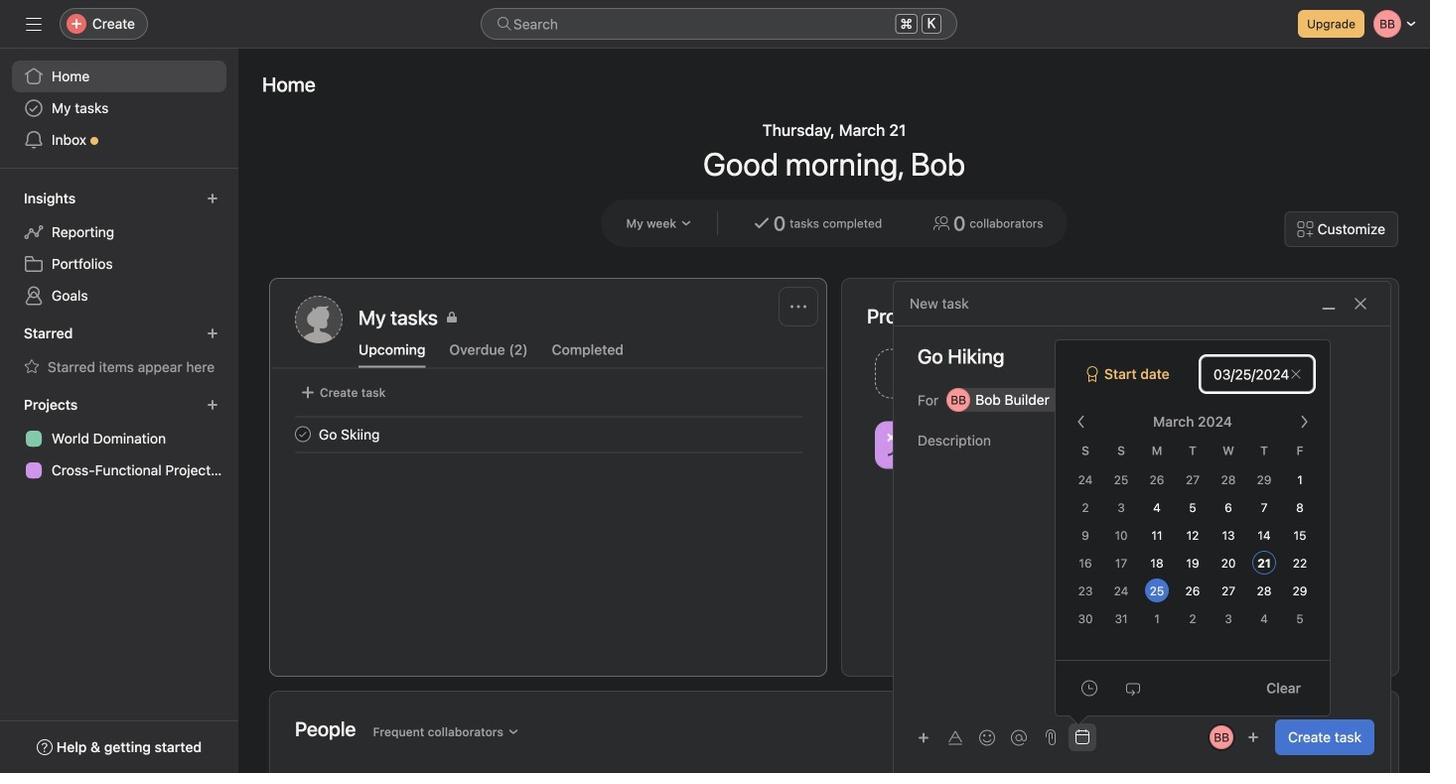 Task type: describe. For each thing, give the bounding box(es) containing it.
Task name text field
[[894, 343, 1391, 370]]

Search tasks, projects, and more text field
[[481, 8, 957, 40]]

line_and_symbols image
[[887, 434, 911, 457]]

at mention image
[[1011, 731, 1027, 746]]

1 vertical spatial list item
[[271, 417, 826, 452]]

add items to starred image
[[207, 328, 219, 340]]

add time image
[[1082, 681, 1098, 697]]

actions image
[[791, 299, 807, 315]]

global element
[[0, 49, 238, 168]]

insert an object image
[[918, 733, 930, 744]]

add or remove collaborators from this task image
[[1248, 732, 1260, 744]]

hide sidebar image
[[26, 16, 42, 32]]

Mark complete checkbox
[[291, 423, 315, 446]]

next month image
[[1296, 414, 1312, 430]]

0 vertical spatial list item
[[867, 344, 1121, 404]]

clear due date image
[[1290, 368, 1302, 380]]

starred element
[[0, 316, 238, 387]]

minimize image
[[1321, 296, 1337, 312]]

projects element
[[0, 387, 238, 491]]

add profile photo image
[[295, 296, 343, 344]]

insights element
[[0, 181, 238, 316]]



Task type: locate. For each thing, give the bounding box(es) containing it.
new insights image
[[207, 193, 219, 205]]

list item
[[867, 344, 1121, 404], [271, 417, 826, 452]]

1 horizontal spatial list item
[[867, 344, 1121, 404]]

mark complete image
[[291, 423, 315, 446]]

None field
[[481, 8, 957, 40]]

set to repeat image
[[1125, 681, 1141, 697]]

select due date image
[[1075, 730, 1091, 746]]

close image
[[1353, 296, 1369, 312]]

Due date text field
[[1201, 357, 1314, 392]]

toolbar
[[910, 724, 1037, 752]]

new project or portfolio image
[[207, 399, 219, 411]]

0 horizontal spatial list item
[[271, 417, 826, 452]]

previous month image
[[1074, 414, 1090, 430]]

rocket image
[[1141, 362, 1165, 386]]

dialog
[[894, 282, 1391, 774]]



Task type: vqa. For each thing, say whether or not it's contained in the screenshot.
Due date text field
yes



